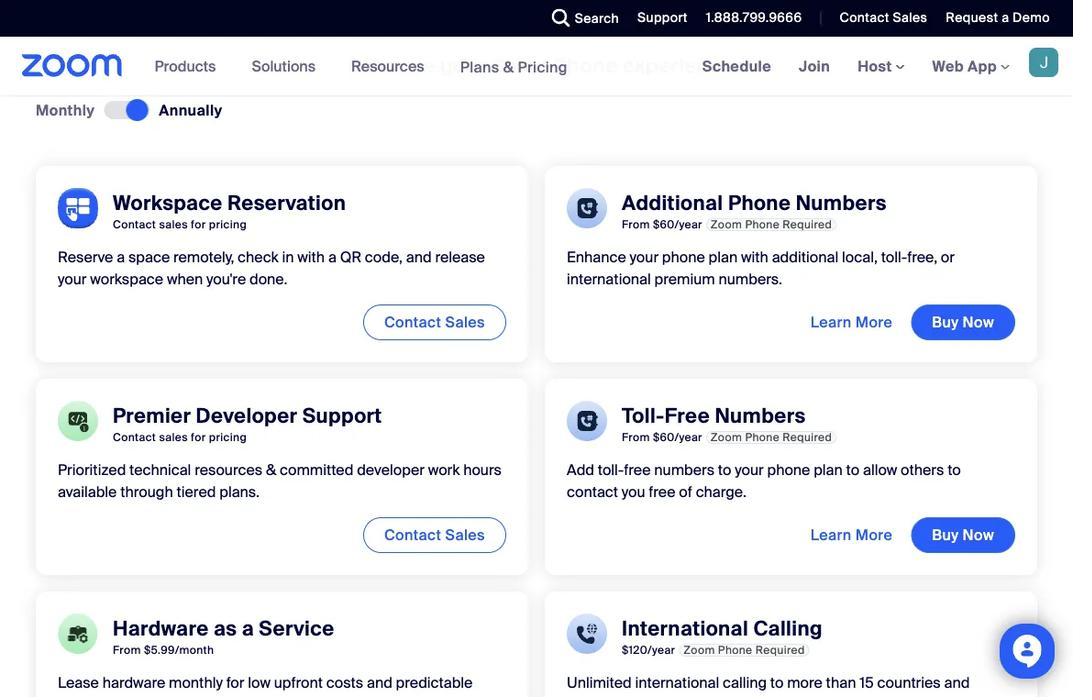 Task type: describe. For each thing, give the bounding box(es) containing it.
upfront
[[274, 673, 323, 692]]

international calling logo image
[[567, 614, 608, 654]]

prioritized technical resources & committed developer work hours available through tiered plans.
[[58, 460, 502, 502]]

solutions button
[[252, 37, 324, 95]]

pricing
[[518, 57, 568, 76]]

numbers
[[655, 460, 715, 480]]

solutions
[[252, 56, 316, 76]]

zoom inside toll-free numbers from $60/year zoom phone required
[[711, 430, 743, 445]]

$60/year for toll-
[[653, 430, 703, 445]]

remotely,
[[173, 247, 234, 267]]

plan inside enhance your phone plan with additional local, toll-free, or international premium numbers.
[[709, 247, 738, 267]]

calling
[[723, 673, 767, 692]]

budgets.
[[58, 695, 117, 697]]

$120/year
[[622, 643, 676, 657]]

check
[[238, 247, 279, 267]]

premier
[[113, 403, 191, 429]]

regions.
[[567, 695, 621, 697]]

request
[[947, 9, 999, 26]]

unlimited international calling to more than 15 countries and regions.
[[567, 673, 970, 697]]

service
[[259, 616, 335, 642]]

toll-free numbers from $60/year zoom phone required
[[622, 403, 832, 445]]

phone inside add toll-free numbers to your phone plan to allow others to contact you free of charge.
[[768, 460, 811, 480]]

from for additional
[[622, 218, 650, 232]]

committed
[[280, 460, 354, 480]]

workspace
[[113, 190, 223, 216]]

sales inside workspace reservation contact sales for pricing
[[159, 218, 188, 232]]

workspace reservation contact sales for pricing
[[113, 190, 346, 232]]

phone inside enhance your phone plan with additional local, toll-free, or international premium numbers.
[[662, 247, 706, 267]]

premier developer support contact sales for pricing
[[113, 403, 382, 445]]

predictable
[[396, 673, 473, 692]]

more for toll-free numbers
[[856, 526, 893, 545]]

contact sales for premier developer support
[[384, 525, 485, 545]]

from inside hardware as a service from $5.99/month
[[113, 643, 141, 657]]

1.888.799.9666
[[706, 9, 803, 26]]

buy now link for toll-free numbers
[[912, 518, 1016, 553]]

search
[[575, 10, 620, 27]]

up image
[[609, 0, 623, 17]]

schedule
[[703, 56, 772, 76]]

enhance your phone plan with additional local, toll-free, or international premium numbers.
[[567, 247, 955, 289]]

buy for additional phone numbers
[[933, 313, 959, 332]]

when
[[167, 269, 203, 289]]

hardware
[[113, 616, 209, 642]]

meetings navigation
[[689, 37, 1074, 97]]

as
[[214, 616, 237, 642]]

additional
[[622, 190, 724, 216]]

allow
[[864, 460, 898, 480]]

additional
[[772, 247, 839, 267]]

code,
[[365, 247, 403, 267]]

learn for toll-free numbers
[[811, 526, 852, 545]]

of
[[679, 482, 693, 502]]

experience
[[623, 53, 734, 78]]

calling
[[754, 616, 823, 642]]

your inside add toll-free numbers to your phone plan to allow others to contact you free of charge.
[[735, 460, 764, 480]]

learn more for toll-free numbers
[[811, 526, 893, 545]]

enhance for enhance your phone plan with additional local, toll-free, or international premium numbers.
[[567, 247, 627, 267]]

lease hardware monthly for low upfront costs and predictable budgets.
[[58, 673, 473, 697]]

0 vertical spatial sales
[[893, 9, 928, 26]]

contact down developer at the left
[[384, 525, 442, 545]]

$5.99/month
[[144, 643, 214, 657]]

unlimited
[[567, 673, 632, 692]]

add
[[567, 460, 595, 480]]

or
[[941, 247, 955, 267]]

1 vertical spatial free
[[649, 482, 676, 502]]

contact
[[567, 482, 619, 502]]

lease
[[58, 673, 99, 692]]

plans & pricing
[[460, 57, 568, 76]]

sales for premier developer support
[[446, 525, 485, 545]]

now for toll-free numbers
[[963, 525, 995, 545]]

schedule link
[[689, 37, 786, 95]]

a inside hardware as a service from $5.99/month
[[242, 616, 254, 642]]

app
[[968, 56, 998, 76]]

resources
[[352, 56, 425, 76]]

local,
[[842, 247, 878, 267]]

profile picture image
[[1030, 48, 1059, 77]]

toll-
[[622, 403, 665, 429]]

free,
[[908, 247, 938, 267]]

contact up host
[[840, 9, 890, 26]]

plans.
[[220, 482, 260, 502]]

technical
[[129, 460, 191, 480]]

in
[[282, 247, 294, 267]]

monthly
[[169, 673, 223, 692]]

done.
[[250, 269, 288, 289]]

pricing inside premier developer support contact sales for pricing
[[209, 430, 247, 445]]

hardware as a service from $5.99/month
[[113, 616, 335, 657]]

resources button
[[352, 37, 433, 95]]

premium
[[655, 269, 716, 289]]

resources
[[195, 460, 263, 480]]

phone inside toll-free numbers from $60/year zoom phone required
[[746, 430, 780, 445]]

host
[[858, 56, 896, 76]]

now for additional phone numbers
[[963, 313, 995, 332]]

$60/year for additional
[[653, 218, 703, 232]]

products button
[[155, 37, 224, 95]]

buy for toll-free numbers
[[933, 525, 959, 545]]

available
[[58, 482, 117, 502]]

contact inside workspace reservation contact sales for pricing
[[113, 218, 156, 232]]

for inside premier developer support contact sales for pricing
[[191, 430, 206, 445]]

reservation
[[228, 190, 346, 216]]

and inside lease hardware monthly for low upfront costs and predictable budgets.
[[367, 673, 393, 692]]

sales for workspace reservation
[[446, 313, 485, 332]]

0 vertical spatial free
[[624, 460, 651, 480]]

costs
[[326, 673, 364, 692]]

contact sales for workspace reservation
[[384, 313, 485, 332]]

developer
[[357, 460, 425, 480]]

for inside lease hardware monthly for low upfront costs and predictable budgets.
[[226, 673, 245, 692]]

zoom down search button
[[491, 53, 548, 78]]

qr
[[340, 247, 362, 267]]



Task type: vqa. For each thing, say whether or not it's contained in the screenshot.
Webinars
no



Task type: locate. For each thing, give the bounding box(es) containing it.
2 vertical spatial for
[[226, 673, 245, 692]]

enhance for enhance your zoom phone experience
[[348, 53, 436, 78]]

1 horizontal spatial and
[[406, 247, 432, 267]]

0 vertical spatial learn
[[811, 313, 852, 332]]

learn down add toll-free numbers to your phone plan to allow others to contact you free of charge.
[[811, 526, 852, 545]]

zoom inside international calling $120/year zoom phone required
[[684, 643, 715, 657]]

workspace reservation logo image
[[58, 188, 98, 229]]

premier developer support logo image
[[58, 401, 98, 441]]

required inside the additional phone numbers from $60/year zoom phone required
[[783, 218, 832, 232]]

0 vertical spatial numbers
[[796, 190, 887, 216]]

buy now link for additional phone numbers
[[912, 305, 1016, 340]]

from inside toll-free numbers from $60/year zoom phone required
[[622, 430, 650, 445]]

1 vertical spatial for
[[191, 430, 206, 445]]

and right code,
[[406, 247, 432, 267]]

phone down toll-free numbers from $60/year zoom phone required
[[768, 460, 811, 480]]

to up charge.
[[718, 460, 732, 480]]

1 horizontal spatial phone
[[768, 460, 811, 480]]

pricing
[[209, 218, 247, 232], [209, 430, 247, 445]]

2 vertical spatial from
[[113, 643, 141, 657]]

2 horizontal spatial and
[[945, 673, 970, 692]]

& inside the product information navigation
[[504, 57, 514, 76]]

toll- inside add toll-free numbers to your phone plan to allow others to contact you free of charge.
[[598, 460, 624, 480]]

more down local,
[[856, 313, 893, 332]]

2 now from the top
[[963, 525, 995, 545]]

learn
[[811, 313, 852, 332], [811, 526, 852, 545]]

pricing inside workspace reservation contact sales for pricing
[[209, 218, 247, 232]]

0 vertical spatial contact sales
[[840, 9, 928, 26]]

1 vertical spatial required
[[783, 430, 832, 445]]

1 learn more from the top
[[811, 313, 893, 332]]

release
[[435, 247, 485, 267]]

plans
[[460, 57, 500, 76]]

1 sales from the top
[[159, 218, 188, 232]]

workspace
[[90, 269, 164, 289]]

support right up image
[[638, 9, 688, 26]]

plan inside add toll-free numbers to your phone plan to allow others to contact you free of charge.
[[814, 460, 843, 480]]

buy now link down or
[[912, 305, 1016, 340]]

additional phone numbers logo image
[[567, 188, 608, 229]]

you're
[[207, 269, 246, 289]]

a left demo
[[1002, 9, 1010, 26]]

1 horizontal spatial plan
[[814, 460, 843, 480]]

15
[[860, 673, 874, 692]]

buy now for additional phone numbers
[[933, 313, 995, 332]]

request a demo link
[[933, 0, 1074, 37], [947, 9, 1051, 26]]

1 learn from the top
[[811, 313, 852, 332]]

0 vertical spatial buy now
[[933, 313, 995, 332]]

0 horizontal spatial toll-
[[598, 460, 624, 480]]

contact down premier
[[113, 430, 156, 445]]

0 vertical spatial toll-
[[882, 247, 908, 267]]

1 more from the top
[[856, 313, 893, 332]]

1.888.799.9666 button
[[693, 0, 807, 37], [706, 9, 803, 26]]

than
[[827, 673, 857, 692]]

with right in
[[298, 247, 325, 267]]

learn more down allow
[[811, 526, 893, 545]]

zoom up numbers
[[711, 430, 743, 445]]

0 horizontal spatial with
[[298, 247, 325, 267]]

1 vertical spatial buy now
[[933, 525, 995, 545]]

web app
[[933, 56, 998, 76]]

tiered
[[177, 482, 216, 502]]

add toll-free numbers to your phone plan to allow others to contact you free of charge.
[[567, 460, 962, 502]]

with up numbers. on the top right of page
[[741, 247, 769, 267]]

required down calling
[[756, 643, 805, 657]]

1 vertical spatial buy
[[933, 525, 959, 545]]

your inside enhance your phone plan with additional local, toll-free, or international premium numbers.
[[630, 247, 659, 267]]

1 vertical spatial international
[[636, 673, 720, 692]]

charge.
[[696, 482, 747, 502]]

learn more down local,
[[811, 313, 893, 332]]

learn down additional
[[811, 313, 852, 332]]

1 vertical spatial pricing
[[209, 430, 247, 445]]

$60/year
[[653, 218, 703, 232], [653, 430, 703, 445]]

banner containing products
[[0, 37, 1074, 97]]

1 horizontal spatial support
[[638, 9, 688, 26]]

sales down hours
[[446, 525, 485, 545]]

1 pricing from the top
[[209, 218, 247, 232]]

international inside enhance your phone plan with additional local, toll-free, or international premium numbers.
[[567, 269, 651, 289]]

through
[[120, 482, 173, 502]]

1 vertical spatial &
[[266, 460, 276, 480]]

support up the committed
[[303, 403, 382, 429]]

from for toll-
[[622, 430, 650, 445]]

contact down code,
[[384, 313, 442, 332]]

for left low
[[226, 673, 245, 692]]

sales
[[159, 218, 188, 232], [159, 430, 188, 445]]

0 vertical spatial more
[[856, 313, 893, 332]]

0 vertical spatial pricing
[[209, 218, 247, 232]]

2 learn from the top
[[811, 526, 852, 545]]

0 vertical spatial for
[[191, 218, 206, 232]]

prioritized
[[58, 460, 126, 480]]

required inside toll-free numbers from $60/year zoom phone required
[[783, 430, 832, 445]]

1 buy from the top
[[933, 313, 959, 332]]

1 vertical spatial enhance
[[567, 247, 627, 267]]

2 with from the left
[[741, 247, 769, 267]]

0 horizontal spatial support
[[303, 403, 382, 429]]

enhance your zoom phone experience
[[348, 53, 734, 78]]

free left of
[[649, 482, 676, 502]]

0 vertical spatial buy
[[933, 313, 959, 332]]

for up the resources
[[191, 430, 206, 445]]

numbers
[[796, 190, 887, 216], [715, 403, 806, 429]]

for inside workspace reservation contact sales for pricing
[[191, 218, 206, 232]]

plan
[[709, 247, 738, 267], [814, 460, 843, 480]]

0 vertical spatial plan
[[709, 247, 738, 267]]

enhance down additional phone numbers logo
[[567, 247, 627, 267]]

1 vertical spatial plan
[[814, 460, 843, 480]]

0 vertical spatial support
[[638, 9, 688, 26]]

0 vertical spatial &
[[504, 57, 514, 76]]

to left 'more'
[[771, 673, 784, 692]]

learn more for additional phone numbers
[[811, 313, 893, 332]]

0 horizontal spatial phone
[[662, 247, 706, 267]]

pricing up remotely,
[[209, 218, 247, 232]]

join
[[799, 56, 831, 76]]

2 buy from the top
[[933, 525, 959, 545]]

countries
[[878, 673, 941, 692]]

plan up numbers. on the top right of page
[[709, 247, 738, 267]]

with inside enhance your phone plan with additional local, toll-free, or international premium numbers.
[[741, 247, 769, 267]]

web
[[933, 56, 965, 76]]

international down additional phone numbers logo
[[567, 269, 651, 289]]

phone up premium
[[662, 247, 706, 267]]

1 now from the top
[[963, 313, 995, 332]]

sales down workspace
[[159, 218, 188, 232]]

2 $60/year from the top
[[653, 430, 703, 445]]

0 horizontal spatial plan
[[709, 247, 738, 267]]

1 vertical spatial sales
[[446, 313, 485, 332]]

2 learn more from the top
[[811, 526, 893, 545]]

1 vertical spatial sales
[[159, 430, 188, 445]]

buy now for toll-free numbers
[[933, 525, 995, 545]]

& inside prioritized technical resources & committed developer work hours available through tiered plans.
[[266, 460, 276, 480]]

more down allow
[[856, 526, 893, 545]]

join link
[[786, 37, 844, 95]]

1 vertical spatial buy now link
[[912, 518, 1016, 553]]

0 vertical spatial international
[[567, 269, 651, 289]]

your up charge.
[[735, 460, 764, 480]]

contact inside premier developer support contact sales for pricing
[[113, 430, 156, 445]]

2 more from the top
[[856, 526, 893, 545]]

toll- inside enhance your phone plan with additional local, toll-free, or international premium numbers.
[[882, 247, 908, 267]]

your inside reserve a space remotely, check in with a qr code, and release your workspace when you're done.
[[58, 269, 87, 289]]

1 vertical spatial now
[[963, 525, 995, 545]]

your
[[440, 53, 486, 78], [630, 247, 659, 267], [58, 269, 87, 289], [735, 460, 764, 480]]

a
[[1002, 9, 1010, 26], [117, 247, 125, 267], [328, 247, 337, 267], [242, 616, 254, 642]]

support
[[638, 9, 688, 26], [303, 403, 382, 429]]

a left qr
[[328, 247, 337, 267]]

numbers.
[[719, 269, 783, 289]]

contact
[[840, 9, 890, 26], [113, 218, 156, 232], [384, 313, 442, 332], [113, 430, 156, 445], [384, 525, 442, 545]]

zoom down international
[[684, 643, 715, 657]]

toll- up contact
[[598, 460, 624, 480]]

for up remotely,
[[191, 218, 206, 232]]

host button
[[858, 56, 905, 76]]

your up premium
[[630, 247, 659, 267]]

contact sales down release
[[384, 313, 485, 332]]

0 vertical spatial learn more
[[811, 313, 893, 332]]

contact sales down work
[[384, 525, 485, 545]]

and right countries at bottom
[[945, 673, 970, 692]]

numbers up local,
[[796, 190, 887, 216]]

sales inside premier developer support contact sales for pricing
[[159, 430, 188, 445]]

numbers inside the additional phone numbers from $60/year zoom phone required
[[796, 190, 887, 216]]

international calling $120/year zoom phone required
[[622, 616, 823, 657]]

more
[[788, 673, 823, 692]]

1 vertical spatial toll-
[[598, 460, 624, 480]]

product information navigation
[[141, 37, 582, 97]]

search button
[[538, 0, 624, 37]]

pricing down developer
[[209, 430, 247, 445]]

numbers for toll-free numbers
[[715, 403, 806, 429]]

buy now down or
[[933, 313, 995, 332]]

1 horizontal spatial &
[[504, 57, 514, 76]]

zoom logo image
[[22, 54, 123, 77]]

$60/year down "free"
[[653, 430, 703, 445]]

1 vertical spatial $60/year
[[653, 430, 703, 445]]

1 vertical spatial more
[[856, 526, 893, 545]]

others
[[901, 460, 945, 480]]

enhance inside enhance your phone plan with additional local, toll-free, or international premium numbers.
[[567, 247, 627, 267]]

phone inside international calling $120/year zoom phone required
[[718, 643, 753, 657]]

banner
[[0, 37, 1074, 97]]

sales
[[893, 9, 928, 26], [446, 313, 485, 332], [446, 525, 485, 545]]

$60/year down additional
[[653, 218, 703, 232]]

zoom inside the additional phone numbers from $60/year zoom phone required
[[711, 218, 743, 232]]

1 vertical spatial from
[[622, 430, 650, 445]]

international down $120/year
[[636, 673, 720, 692]]

products
[[155, 56, 216, 76]]

international inside unlimited international calling to more than 15 countries and regions.
[[636, 673, 720, 692]]

to right others
[[948, 460, 962, 480]]

low
[[248, 673, 271, 692]]

your right 'resources' dropdown button
[[440, 53, 486, 78]]

& right the resources
[[266, 460, 276, 480]]

2 vertical spatial sales
[[446, 525, 485, 545]]

2 buy now from the top
[[933, 525, 995, 545]]

required for toll-free numbers
[[783, 430, 832, 445]]

required for additional phone numbers
[[783, 218, 832, 232]]

0 horizontal spatial &
[[266, 460, 276, 480]]

2 vertical spatial required
[[756, 643, 805, 657]]

plans & pricing link
[[460, 57, 568, 76], [460, 57, 568, 76]]

support inside premier developer support contact sales for pricing
[[303, 403, 382, 429]]

$60/year inside toll-free numbers from $60/year zoom phone required
[[653, 430, 703, 445]]

toll- right local,
[[882, 247, 908, 267]]

toll-free numbers logo image
[[567, 401, 608, 441]]

1 vertical spatial learn
[[811, 526, 852, 545]]

2 pricing from the top
[[209, 430, 247, 445]]

from
[[622, 218, 650, 232], [622, 430, 650, 445], [113, 643, 141, 657]]

zoom
[[491, 53, 548, 78], [711, 218, 743, 232], [711, 430, 743, 445], [684, 643, 715, 657]]

buy now down others
[[933, 525, 995, 545]]

1 horizontal spatial enhance
[[567, 247, 627, 267]]

you
[[622, 482, 646, 502]]

1 vertical spatial numbers
[[715, 403, 806, 429]]

1 vertical spatial support
[[303, 403, 382, 429]]

1 vertical spatial learn more
[[811, 526, 893, 545]]

sales down premier
[[159, 430, 188, 445]]

buy now link down others
[[912, 518, 1016, 553]]

toll-
[[882, 247, 908, 267], [598, 460, 624, 480]]

from down toll-
[[622, 430, 650, 445]]

0 horizontal spatial enhance
[[348, 53, 436, 78]]

contact up space
[[113, 218, 156, 232]]

contact sales up host dropdown button
[[840, 9, 928, 26]]

0 vertical spatial $60/year
[[653, 218, 703, 232]]

1 with from the left
[[298, 247, 325, 267]]

and inside reserve a space remotely, check in with a qr code, and release your workspace when you're done.
[[406, 247, 432, 267]]

with
[[298, 247, 325, 267], [741, 247, 769, 267]]

1 vertical spatial phone
[[768, 460, 811, 480]]

& right plans on the top left
[[504, 57, 514, 76]]

0 vertical spatial sales
[[159, 218, 188, 232]]

and right costs
[[367, 673, 393, 692]]

buy down or
[[933, 313, 959, 332]]

with inside reserve a space remotely, check in with a qr code, and release your workspace when you're done.
[[298, 247, 325, 267]]

0 vertical spatial required
[[783, 218, 832, 232]]

developer
[[196, 403, 298, 429]]

international
[[567, 269, 651, 289], [636, 673, 720, 692]]

free
[[624, 460, 651, 480], [649, 482, 676, 502]]

$60/year inside the additional phone numbers from $60/year zoom phone required
[[653, 218, 703, 232]]

from down additional
[[622, 218, 650, 232]]

zoom up enhance your phone plan with additional local, toll-free, or international premium numbers.
[[711, 218, 743, 232]]

and inside unlimited international calling to more than 15 countries and regions.
[[945, 673, 970, 692]]

buy down others
[[933, 525, 959, 545]]

1 buy now from the top
[[933, 313, 995, 332]]

numbers inside toll-free numbers from $60/year zoom phone required
[[715, 403, 806, 429]]

learn more
[[811, 313, 893, 332], [811, 526, 893, 545]]

space
[[128, 247, 170, 267]]

reserve
[[58, 247, 113, 267]]

0 vertical spatial enhance
[[348, 53, 436, 78]]

your down reserve
[[58, 269, 87, 289]]

1 horizontal spatial toll-
[[882, 247, 908, 267]]

enhance left plans on the top left
[[348, 53, 436, 78]]

a up the workspace
[[117, 247, 125, 267]]

to left allow
[[847, 460, 860, 480]]

annually
[[159, 101, 223, 120]]

to inside unlimited international calling to more than 15 countries and regions.
[[771, 673, 784, 692]]

1 horizontal spatial with
[[741, 247, 769, 267]]

a right as
[[242, 616, 254, 642]]

from up hardware
[[113, 643, 141, 657]]

1 buy now link from the top
[[912, 305, 1016, 340]]

0 vertical spatial now
[[963, 313, 995, 332]]

numbers for additional phone numbers
[[796, 190, 887, 216]]

required inside international calling $120/year zoom phone required
[[756, 643, 805, 657]]

2 buy now link from the top
[[912, 518, 1016, 553]]

sales up host dropdown button
[[893, 9, 928, 26]]

additional phone numbers from $60/year zoom phone required
[[622, 190, 887, 232]]

buy now link
[[912, 305, 1016, 340], [912, 518, 1016, 553]]

for
[[191, 218, 206, 232], [191, 430, 206, 445], [226, 673, 245, 692]]

hours
[[464, 460, 502, 480]]

international
[[622, 616, 749, 642]]

0 vertical spatial phone
[[662, 247, 706, 267]]

0 vertical spatial from
[[622, 218, 650, 232]]

support link
[[624, 0, 693, 37], [638, 9, 688, 26]]

free up you
[[624, 460, 651, 480]]

work
[[428, 460, 460, 480]]

sales down release
[[446, 313, 485, 332]]

hardware
[[103, 673, 165, 692]]

required up add toll-free numbers to your phone plan to allow others to contact you free of charge.
[[783, 430, 832, 445]]

required up additional
[[783, 218, 832, 232]]

1 $60/year from the top
[[653, 218, 703, 232]]

learn for additional phone numbers
[[811, 313, 852, 332]]

1 vertical spatial contact sales
[[384, 313, 485, 332]]

0 vertical spatial buy now link
[[912, 305, 1016, 340]]

numbers up add toll-free numbers to your phone plan to allow others to contact you free of charge.
[[715, 403, 806, 429]]

contact sales
[[840, 9, 928, 26], [384, 313, 485, 332], [384, 525, 485, 545]]

more for additional phone numbers
[[856, 313, 893, 332]]

0 horizontal spatial and
[[367, 673, 393, 692]]

monthly
[[36, 101, 95, 120]]

2 sales from the top
[[159, 430, 188, 445]]

from inside the additional phone numbers from $60/year zoom phone required
[[622, 218, 650, 232]]

hardware as a service logo image
[[58, 614, 98, 654]]

reserve a space remotely, check in with a qr code, and release your workspace when you're done.
[[58, 247, 485, 289]]

2 vertical spatial contact sales
[[384, 525, 485, 545]]

plan left allow
[[814, 460, 843, 480]]



